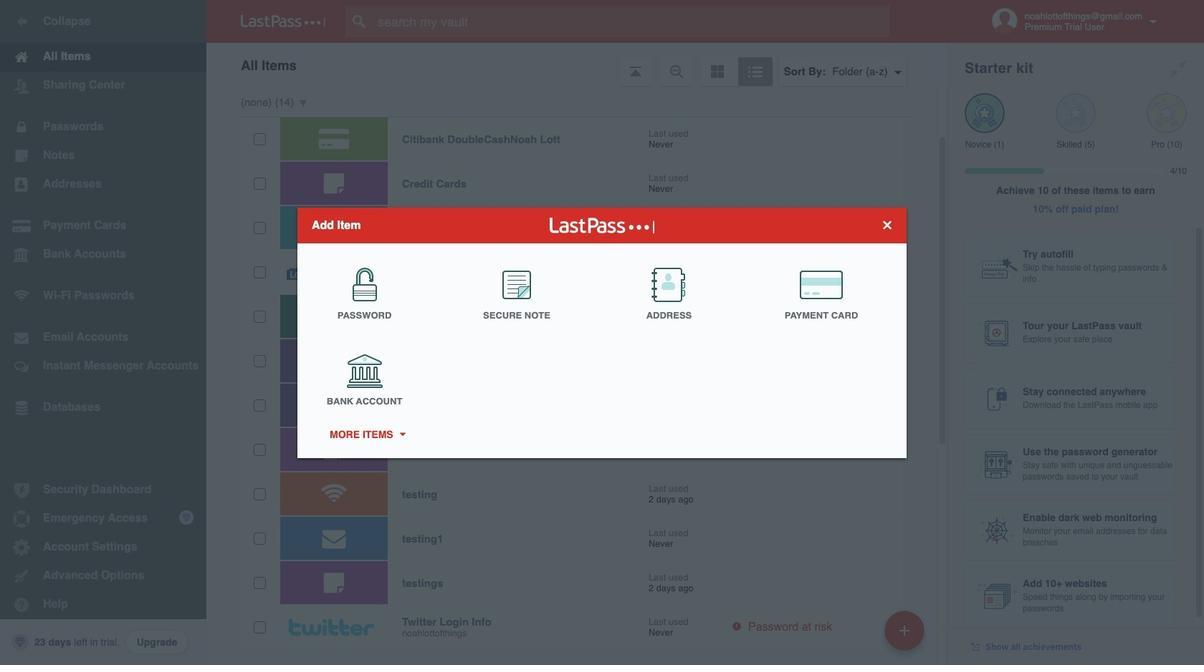 Task type: locate. For each thing, give the bounding box(es) containing it.
dialog
[[297, 207, 907, 458]]

search my vault text field
[[345, 6, 918, 37]]

caret right image
[[397, 433, 407, 436]]



Task type: describe. For each thing, give the bounding box(es) containing it.
main navigation navigation
[[0, 0, 206, 666]]

new item navigation
[[879, 607, 933, 666]]

vault options navigation
[[206, 43, 948, 86]]

new item image
[[899, 626, 910, 636]]

Search search field
[[345, 6, 918, 37]]

lastpass image
[[241, 15, 325, 28]]



Task type: vqa. For each thing, say whether or not it's contained in the screenshot.
the Main navigation "navigation"
yes



